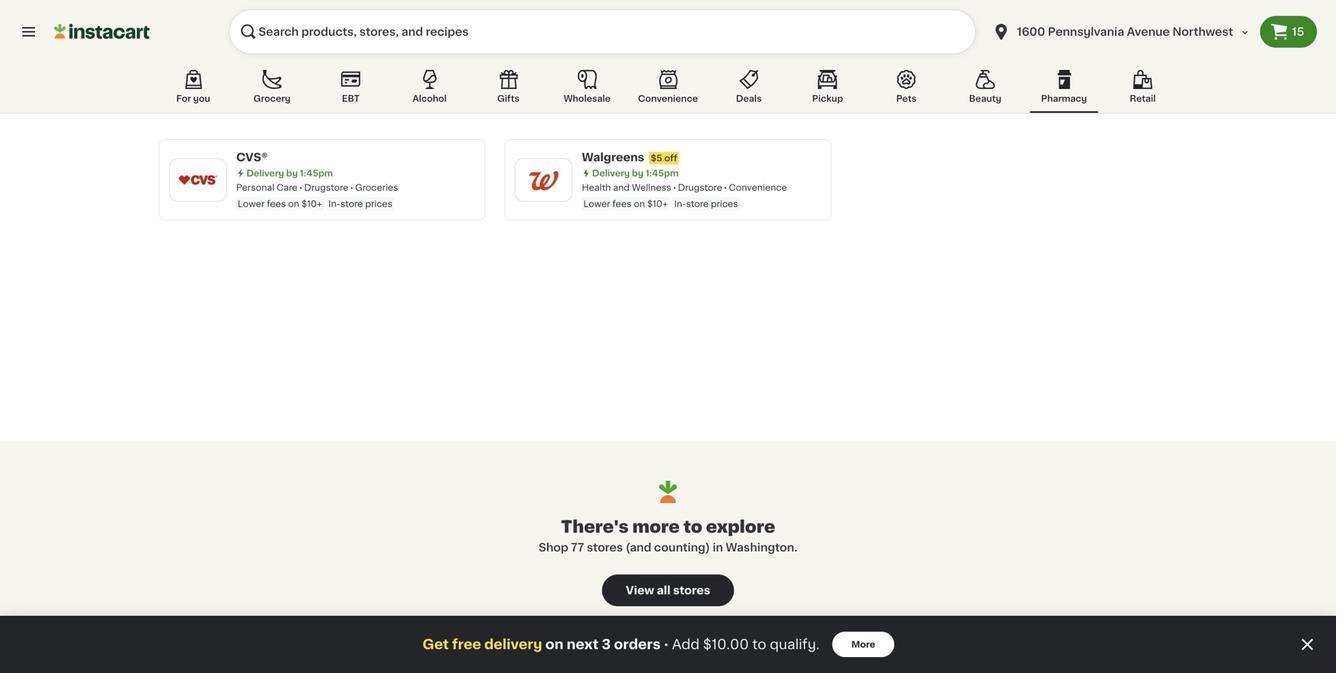 Task type: vqa. For each thing, say whether or not it's contained in the screenshot.
'after'
no



Task type: locate. For each thing, give the bounding box(es) containing it.
1 horizontal spatial store
[[686, 200, 709, 208]]

2 fees from the left
[[613, 200, 632, 208]]

0 horizontal spatial prices
[[365, 200, 393, 208]]

3
[[602, 638, 611, 652]]

store inside health and wellness drugstore convenience lower fees on $10+ in-store prices
[[686, 200, 709, 208]]

1 horizontal spatial drugstore
[[678, 183, 723, 192]]

2 $10+ from the left
[[647, 200, 668, 208]]

lower down health
[[584, 200, 611, 208]]

1 1600 pennsylvania avenue northwest button from the left
[[983, 10, 1261, 54]]

fees inside health and wellness drugstore convenience lower fees on $10+ in-store prices
[[613, 200, 632, 208]]

1600 pennsylvania avenue northwest button
[[983, 10, 1261, 54], [992, 10, 1251, 54]]

walgreens $5 off
[[582, 152, 678, 163]]

1 vertical spatial convenience
[[729, 183, 787, 192]]

0 horizontal spatial stores
[[587, 543, 623, 554]]

delivery down walgreens
[[592, 169, 630, 178]]

get free delivery on next 3 orders • add $10.00 to qualify.
[[423, 638, 820, 652]]

2 in- from the left
[[674, 200, 686, 208]]

cvs® logo image
[[177, 159, 219, 201]]

0 horizontal spatial in-
[[329, 200, 341, 208]]

1 horizontal spatial $10+
[[647, 200, 668, 208]]

1:45pm up personal care drugstore groceries lower fees on $10+ in-store prices
[[300, 169, 333, 178]]

drugstore
[[304, 183, 349, 192], [678, 183, 723, 192]]

1 store from the left
[[341, 200, 363, 208]]

0 horizontal spatial store
[[341, 200, 363, 208]]

by up care
[[286, 169, 298, 178]]

1 horizontal spatial in-
[[674, 200, 686, 208]]

delivery
[[485, 638, 542, 652]]

0 horizontal spatial $10+
[[302, 200, 322, 208]]

instacart image
[[54, 22, 150, 41]]

view all stores link
[[602, 575, 734, 607]]

to up counting)
[[684, 519, 703, 536]]

1 horizontal spatial to
[[753, 638, 767, 652]]

0 horizontal spatial delivery
[[247, 169, 284, 178]]

0 horizontal spatial to
[[684, 519, 703, 536]]

1 1:45pm from the left
[[300, 169, 333, 178]]

convenience
[[638, 94, 698, 103], [729, 183, 787, 192]]

2 drugstore from the left
[[678, 183, 723, 192]]

delivery for personal
[[247, 169, 284, 178]]

stores down the there's
[[587, 543, 623, 554]]

and
[[613, 183, 630, 192]]

store inside personal care drugstore groceries lower fees on $10+ in-store prices
[[341, 200, 363, 208]]

fees down and
[[613, 200, 632, 208]]

shop categories tab list
[[159, 67, 1178, 113]]

$5
[[651, 154, 663, 163]]

stores
[[587, 543, 623, 554], [673, 586, 711, 597]]

1 drugstore from the left
[[304, 183, 349, 192]]

1 horizontal spatial stores
[[673, 586, 711, 597]]

2 horizontal spatial on
[[634, 200, 645, 208]]

qualify.
[[770, 638, 820, 652]]

1 lower from the left
[[238, 200, 265, 208]]

0 horizontal spatial delivery by 1:45pm
[[247, 169, 333, 178]]

avenue
[[1127, 26, 1170, 37]]

personal
[[236, 183, 275, 192]]

on
[[288, 200, 299, 208], [634, 200, 645, 208], [546, 638, 564, 652]]

0 horizontal spatial drugstore
[[304, 183, 349, 192]]

2 1:45pm from the left
[[646, 169, 679, 178]]

lower inside health and wellness drugstore convenience lower fees on $10+ in-store prices
[[584, 200, 611, 208]]

0 vertical spatial stores
[[587, 543, 623, 554]]

1 horizontal spatial fees
[[613, 200, 632, 208]]

1 horizontal spatial prices
[[711, 200, 738, 208]]

by for and
[[632, 169, 644, 178]]

0 vertical spatial to
[[684, 519, 703, 536]]

drugstore inside personal care drugstore groceries lower fees on $10+ in-store prices
[[304, 183, 349, 192]]

delivery
[[247, 169, 284, 178], [592, 169, 630, 178]]

1:45pm
[[300, 169, 333, 178], [646, 169, 679, 178]]

drugstore right wellness
[[678, 183, 723, 192]]

on down care
[[288, 200, 299, 208]]

all
[[657, 586, 671, 597]]

fees
[[267, 200, 286, 208], [613, 200, 632, 208]]

fees down care
[[267, 200, 286, 208]]

0 horizontal spatial 1:45pm
[[300, 169, 333, 178]]

more
[[633, 519, 680, 536]]

on down wellness
[[634, 200, 645, 208]]

pickup
[[813, 94, 844, 103]]

northwest
[[1173, 26, 1234, 37]]

1 prices from the left
[[365, 200, 393, 208]]

0 horizontal spatial by
[[286, 169, 298, 178]]

2 delivery by 1:45pm from the left
[[592, 169, 679, 178]]

1 $10+ from the left
[[302, 200, 322, 208]]

prices
[[365, 200, 393, 208], [711, 200, 738, 208]]

to right $10.00
[[753, 638, 767, 652]]

pets
[[897, 94, 917, 103]]

to
[[684, 519, 703, 536], [753, 638, 767, 652]]

on inside treatment tracker modal dialog
[[546, 638, 564, 652]]

1:45pm down $5
[[646, 169, 679, 178]]

0 horizontal spatial on
[[288, 200, 299, 208]]

delivery by 1:45pm up care
[[247, 169, 333, 178]]

on inside health and wellness drugstore convenience lower fees on $10+ in-store prices
[[634, 200, 645, 208]]

get
[[423, 638, 449, 652]]

wholesale
[[564, 94, 611, 103]]

health and wellness drugstore convenience lower fees on $10+ in-store prices
[[582, 183, 787, 208]]

1 by from the left
[[286, 169, 298, 178]]

1 horizontal spatial lower
[[584, 200, 611, 208]]

delivery by 1:45pm down walgreens $5 off at the top of page
[[592, 169, 679, 178]]

gifts button
[[474, 67, 543, 113]]

2 store from the left
[[686, 200, 709, 208]]

in-
[[329, 200, 341, 208], [674, 200, 686, 208]]

2 delivery from the left
[[592, 169, 630, 178]]

store
[[341, 200, 363, 208], [686, 200, 709, 208]]

1 delivery by 1:45pm from the left
[[247, 169, 333, 178]]

1 horizontal spatial 1:45pm
[[646, 169, 679, 178]]

1 horizontal spatial delivery
[[592, 169, 630, 178]]

drugstore inside health and wellness drugstore convenience lower fees on $10+ in-store prices
[[678, 183, 723, 192]]

off
[[665, 154, 678, 163]]

15 button
[[1261, 16, 1318, 48]]

lower
[[238, 200, 265, 208], [584, 200, 611, 208]]

stores right all
[[673, 586, 711, 597]]

by
[[286, 169, 298, 178], [632, 169, 644, 178]]

grocery
[[254, 94, 291, 103]]

by down walgreens $5 off at the top of page
[[632, 169, 644, 178]]

1 vertical spatial stores
[[673, 586, 711, 597]]

delivery for health
[[592, 169, 630, 178]]

gifts
[[497, 94, 520, 103]]

add
[[672, 638, 700, 652]]

0 horizontal spatial convenience
[[638, 94, 698, 103]]

15
[[1293, 26, 1305, 37]]

pharmacy button
[[1030, 67, 1099, 113]]

lower down personal on the left top
[[238, 200, 265, 208]]

1 in- from the left
[[329, 200, 341, 208]]

1 horizontal spatial delivery by 1:45pm
[[592, 169, 679, 178]]

1 horizontal spatial by
[[632, 169, 644, 178]]

shop
[[539, 543, 569, 554]]

None search field
[[229, 10, 976, 54]]

to inside 'there's more to explore shop 77 stores (and counting) in washington.'
[[684, 519, 703, 536]]

care
[[277, 183, 298, 192]]

prices inside personal care drugstore groceries lower fees on $10+ in-store prices
[[365, 200, 393, 208]]

0 vertical spatial convenience
[[638, 94, 698, 103]]

1 fees from the left
[[267, 200, 286, 208]]

1 vertical spatial to
[[753, 638, 767, 652]]

counting)
[[654, 543, 710, 554]]

0 horizontal spatial fees
[[267, 200, 286, 208]]

on left the next
[[546, 638, 564, 652]]

in
[[713, 543, 723, 554]]

prices inside health and wellness drugstore convenience lower fees on $10+ in-store prices
[[711, 200, 738, 208]]

stores inside 'there's more to explore shop 77 stores (and counting) in washington.'
[[587, 543, 623, 554]]

2 lower from the left
[[584, 200, 611, 208]]

delivery by 1:45pm
[[247, 169, 333, 178], [592, 169, 679, 178]]

$10+
[[302, 200, 322, 208], [647, 200, 668, 208]]

1 horizontal spatial on
[[546, 638, 564, 652]]

1 delivery from the left
[[247, 169, 284, 178]]

drugstore right care
[[304, 183, 349, 192]]

2 prices from the left
[[711, 200, 738, 208]]

convenience button
[[632, 67, 705, 113]]

delivery up personal on the left top
[[247, 169, 284, 178]]

wholesale button
[[553, 67, 622, 113]]

you
[[193, 94, 210, 103]]

2 1600 pennsylvania avenue northwest button from the left
[[992, 10, 1251, 54]]

delivery by 1:45pm for and
[[592, 169, 679, 178]]

0 horizontal spatial lower
[[238, 200, 265, 208]]

pets button
[[873, 67, 941, 113]]

in- inside health and wellness drugstore convenience lower fees on $10+ in-store prices
[[674, 200, 686, 208]]

2 by from the left
[[632, 169, 644, 178]]

1 horizontal spatial convenience
[[729, 183, 787, 192]]



Task type: describe. For each thing, give the bounding box(es) containing it.
$10+ inside personal care drugstore groceries lower fees on $10+ in-store prices
[[302, 200, 322, 208]]

for
[[176, 94, 191, 103]]

beauty
[[969, 94, 1002, 103]]

more
[[852, 641, 876, 650]]

health
[[582, 183, 611, 192]]

walgreens
[[582, 152, 645, 163]]

•
[[664, 639, 669, 651]]

alcohol
[[413, 94, 447, 103]]

1600
[[1018, 26, 1046, 37]]

lower inside personal care drugstore groceries lower fees on $10+ in-store prices
[[238, 200, 265, 208]]

view
[[626, 586, 654, 597]]

ebt button
[[317, 67, 385, 113]]

(and
[[626, 543, 652, 554]]

on inside personal care drugstore groceries lower fees on $10+ in-store prices
[[288, 200, 299, 208]]

pickup button
[[794, 67, 862, 113]]

groceries
[[355, 183, 398, 192]]

alcohol button
[[396, 67, 464, 113]]

in- inside personal care drugstore groceries lower fees on $10+ in-store prices
[[329, 200, 341, 208]]

77
[[571, 543, 584, 554]]

1:45pm for drugstore
[[300, 169, 333, 178]]

$10.00
[[703, 638, 749, 652]]

walgreens logo image
[[523, 159, 565, 201]]

deals
[[736, 94, 762, 103]]

ebt
[[342, 94, 360, 103]]

pennsylvania
[[1048, 26, 1125, 37]]

treatment tracker modal dialog
[[0, 617, 1337, 674]]

view all stores
[[626, 586, 711, 597]]

1600 pennsylvania avenue northwest
[[1018, 26, 1234, 37]]

explore
[[706, 519, 776, 536]]

delivery by 1:45pm for care
[[247, 169, 333, 178]]

convenience inside 'convenience' button
[[638, 94, 698, 103]]

stores inside button
[[673, 586, 711, 597]]

to inside treatment tracker modal dialog
[[753, 638, 767, 652]]

$10+ inside health and wellness drugstore convenience lower fees on $10+ in-store prices
[[647, 200, 668, 208]]

Search field
[[229, 10, 976, 54]]

convenience inside health and wellness drugstore convenience lower fees on $10+ in-store prices
[[729, 183, 787, 192]]

for you button
[[159, 67, 228, 113]]

personal care drugstore groceries lower fees on $10+ in-store prices
[[236, 183, 398, 208]]

orders
[[614, 638, 661, 652]]

deals button
[[715, 67, 783, 113]]

retail button
[[1109, 67, 1178, 113]]

by for care
[[286, 169, 298, 178]]

grocery button
[[238, 67, 306, 113]]

fees inside personal care drugstore groceries lower fees on $10+ in-store prices
[[267, 200, 286, 208]]

retail
[[1130, 94, 1156, 103]]

washington.
[[726, 543, 798, 554]]

wellness
[[632, 183, 672, 192]]

pharmacy
[[1042, 94, 1087, 103]]

next
[[567, 638, 599, 652]]

for you
[[176, 94, 210, 103]]

there's
[[561, 519, 629, 536]]

view all stores button
[[602, 575, 734, 607]]

beauty button
[[951, 67, 1020, 113]]

cvs®
[[236, 152, 268, 163]]

there's more to explore shop 77 stores (and counting) in washington.
[[539, 519, 798, 554]]

free
[[452, 638, 481, 652]]

1:45pm for wellness
[[646, 169, 679, 178]]

more button
[[833, 633, 895, 658]]



